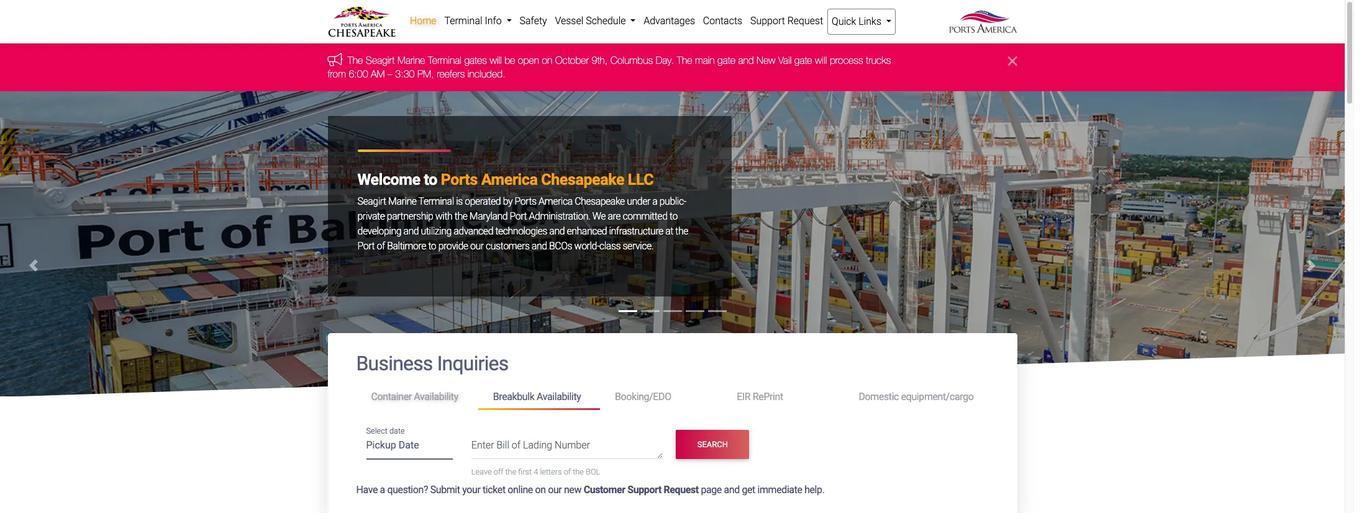 Task type: vqa. For each thing, say whether or not it's contained in the screenshot.
Full Out
no



Task type: describe. For each thing, give the bounding box(es) containing it.
enhanced
[[567, 225, 607, 237]]

1 horizontal spatial port
[[510, 211, 527, 222]]

vessel
[[555, 15, 584, 27]]

the seagirt marine terminal gates will be open on october 9th, columbus day. the main gate and new vail gate will process trucks from 6:00 am – 3:30 pm, reefers included. alert
[[0, 44, 1345, 91]]

select date
[[366, 427, 405, 436]]

enter
[[472, 440, 494, 452]]

number
[[555, 440, 590, 452]]

terminal info link
[[441, 9, 516, 34]]

vessel schedule link
[[551, 9, 640, 34]]

2 vertical spatial to
[[428, 240, 436, 252]]

day.
[[656, 55, 674, 66]]

Enter Bill of Lading Number text field
[[472, 439, 663, 460]]

0 horizontal spatial america
[[481, 171, 538, 189]]

customers
[[486, 240, 530, 252]]

seagirt inside the seagirt marine terminal gates will be open on october 9th, columbus day. the main gate and new vail gate will process trucks from 6:00 am – 3:30 pm, reefers included.
[[366, 55, 395, 66]]

october
[[555, 55, 589, 66]]

1 vertical spatial support
[[628, 485, 662, 497]]

select
[[366, 427, 388, 436]]

utilizing
[[421, 225, 452, 237]]

search button
[[676, 431, 749, 460]]

terminal inside the seagirt marine terminal gates will be open on october 9th, columbus day. the main gate and new vail gate will process trucks from 6:00 am – 3:30 pm, reefers included.
[[428, 55, 462, 66]]

your
[[462, 485, 481, 497]]

world-
[[575, 240, 600, 252]]

inquiries
[[437, 352, 509, 376]]

provide
[[439, 240, 468, 252]]

container availability link
[[356, 386, 478, 409]]

bullhorn image
[[328, 53, 348, 67]]

enter bill of lading number
[[472, 440, 590, 452]]

help.
[[805, 485, 825, 497]]

business inquiries
[[356, 352, 509, 376]]

leave off the first 4 letters of the bol
[[472, 468, 600, 477]]

schedule
[[586, 15, 626, 27]]

0 vertical spatial terminal
[[445, 15, 483, 27]]

submit
[[430, 485, 460, 497]]

2 the from the left
[[677, 55, 693, 66]]

first
[[518, 468, 532, 477]]

availability for container availability
[[414, 391, 458, 403]]

new
[[564, 485, 582, 497]]

off
[[494, 468, 504, 477]]

0 vertical spatial ports
[[441, 171, 478, 189]]

booking/edo link
[[600, 386, 722, 409]]

welcome
[[358, 171, 420, 189]]

eir reprint
[[737, 391, 783, 403]]

seagirt marine terminal is operated by ports america chesapeake under a public- private partnership with the maryland port administration.                         we are committed to developing and utilizing advanced technologies and enhanced infrastructure at the port of baltimore to provide                         our customers and bcos world-class service.
[[358, 196, 689, 252]]

marine inside seagirt marine terminal is operated by ports america chesapeake under a public- private partnership with the maryland port administration.                         we are committed to developing and utilizing advanced technologies and enhanced infrastructure at the port of baltimore to provide                         our customers and bcos world-class service.
[[388, 196, 417, 207]]

have a question? submit your ticket online on our new customer support request page and get immediate help.
[[356, 485, 825, 497]]

class
[[600, 240, 621, 252]]

Select date text field
[[366, 436, 453, 460]]

eir reprint link
[[722, 386, 844, 409]]

vessel schedule
[[555, 15, 628, 27]]

6:00
[[349, 69, 368, 80]]

0 vertical spatial to
[[424, 171, 437, 189]]

infrastructure
[[609, 225, 664, 237]]

reefers
[[437, 69, 465, 80]]

ports america chesapeake image
[[0, 91, 1345, 514]]

ports inside seagirt marine terminal is operated by ports america chesapeake under a public- private partnership with the maryland port administration.                         we are committed to developing and utilizing advanced technologies and enhanced infrastructure at the port of baltimore to provide                         our customers and bcos world-class service.
[[515, 196, 537, 207]]

the right at
[[676, 225, 689, 237]]

main
[[695, 55, 715, 66]]

included.
[[468, 69, 506, 80]]

customer
[[584, 485, 626, 497]]

support request link
[[747, 9, 828, 34]]

terminal info
[[445, 15, 504, 27]]

by
[[503, 196, 513, 207]]

terminal inside seagirt marine terminal is operated by ports america chesapeake under a public- private partnership with the maryland port administration.                         we are committed to developing and utilizing advanced technologies and enhanced infrastructure at the port of baltimore to provide                         our customers and bcos world-class service.
[[419, 196, 454, 207]]

eir
[[737, 391, 751, 403]]

9th,
[[592, 55, 608, 66]]

bol
[[586, 468, 600, 477]]

marine inside the seagirt marine terminal gates will be open on october 9th, columbus day. the main gate and new vail gate will process trucks from 6:00 am – 3:30 pm, reefers included.
[[398, 55, 425, 66]]

container availability
[[371, 391, 458, 403]]

1 gate from the left
[[718, 55, 736, 66]]

pm,
[[418, 69, 434, 80]]

vail
[[779, 55, 792, 66]]

chesapeake inside seagirt marine terminal is operated by ports america chesapeake under a public- private partnership with the maryland port administration.                         we are committed to developing and utilizing advanced technologies and enhanced infrastructure at the port of baltimore to provide                         our customers and bcos world-class service.
[[575, 196, 625, 207]]

maryland
[[470, 211, 508, 222]]

open
[[518, 55, 539, 66]]

lading
[[523, 440, 553, 452]]

are
[[608, 211, 621, 222]]

date
[[390, 427, 405, 436]]

of inside seagirt marine terminal is operated by ports america chesapeake under a public- private partnership with the maryland port administration.                         we are committed to developing and utilizing advanced technologies and enhanced infrastructure at the port of baltimore to provide                         our customers and bcos world-class service.
[[377, 240, 385, 252]]

0 horizontal spatial request
[[664, 485, 699, 497]]

1 the from the left
[[348, 55, 363, 66]]

gates
[[464, 55, 487, 66]]

be
[[505, 55, 515, 66]]

0 vertical spatial request
[[788, 15, 824, 27]]

business
[[356, 352, 433, 376]]

developing
[[358, 225, 401, 237]]

safety link
[[516, 9, 551, 34]]

domestic equipment/cargo
[[859, 391, 974, 403]]

page
[[701, 485, 722, 497]]

from
[[328, 69, 346, 80]]

trucks
[[866, 55, 891, 66]]

under
[[627, 196, 651, 207]]

and down partnership
[[404, 225, 419, 237]]

domestic equipment/cargo link
[[844, 386, 989, 409]]

domestic
[[859, 391, 899, 403]]

and inside the seagirt marine terminal gates will be open on october 9th, columbus day. the main gate and new vail gate will process trucks from 6:00 am – 3:30 pm, reefers included.
[[738, 55, 754, 66]]



Task type: locate. For each thing, give the bounding box(es) containing it.
and left bcos
[[532, 240, 547, 252]]

ports right by
[[515, 196, 537, 207]]

a
[[653, 196, 658, 207], [380, 485, 385, 497]]

1 vertical spatial our
[[548, 485, 562, 497]]

1 horizontal spatial support
[[751, 15, 785, 27]]

terminal left info
[[445, 15, 483, 27]]

america inside seagirt marine terminal is operated by ports america chesapeake under a public- private partnership with the maryland port administration.                         we are committed to developing and utilizing advanced technologies and enhanced infrastructure at the port of baltimore to provide                         our customers and bcos world-class service.
[[539, 196, 573, 207]]

1 vertical spatial of
[[512, 440, 521, 452]]

close image
[[1008, 54, 1018, 69]]

0 horizontal spatial availability
[[414, 391, 458, 403]]

0 horizontal spatial port
[[358, 240, 375, 252]]

0 horizontal spatial support
[[628, 485, 662, 497]]

on inside the seagirt marine terminal gates will be open on october 9th, columbus day. the main gate and new vail gate will process trucks from 6:00 am – 3:30 pm, reefers included.
[[542, 55, 553, 66]]

reprint
[[753, 391, 783, 403]]

with
[[435, 211, 453, 222]]

seagirt up private
[[358, 196, 386, 207]]

the
[[455, 211, 468, 222], [676, 225, 689, 237], [506, 468, 517, 477], [573, 468, 584, 477]]

1 vertical spatial america
[[539, 196, 573, 207]]

1 vertical spatial a
[[380, 485, 385, 497]]

breakbulk availability link
[[478, 386, 600, 411]]

contacts link
[[699, 9, 747, 34]]

1 will from the left
[[490, 55, 502, 66]]

to
[[424, 171, 437, 189], [670, 211, 678, 222], [428, 240, 436, 252]]

availability down business inquiries
[[414, 391, 458, 403]]

will left process
[[815, 55, 827, 66]]

terminal
[[445, 15, 483, 27], [428, 55, 462, 66], [419, 196, 454, 207]]

our down advanced
[[470, 240, 484, 252]]

to up with
[[424, 171, 437, 189]]

2 will from the left
[[815, 55, 827, 66]]

terminal up with
[[419, 196, 454, 207]]

america up administration.
[[539, 196, 573, 207]]

and
[[738, 55, 754, 66], [404, 225, 419, 237], [550, 225, 565, 237], [532, 240, 547, 252], [724, 485, 740, 497]]

0 horizontal spatial gate
[[718, 55, 736, 66]]

our
[[470, 240, 484, 252], [548, 485, 562, 497]]

gate
[[718, 55, 736, 66], [795, 55, 813, 66]]

marine
[[398, 55, 425, 66], [388, 196, 417, 207]]

port down developing
[[358, 240, 375, 252]]

america
[[481, 171, 538, 189], [539, 196, 573, 207]]

1 vertical spatial marine
[[388, 196, 417, 207]]

home link
[[406, 9, 441, 34]]

the left bol
[[573, 468, 584, 477]]

on right open
[[542, 55, 553, 66]]

and down administration.
[[550, 225, 565, 237]]

2 vertical spatial terminal
[[419, 196, 454, 207]]

gate right vail
[[795, 55, 813, 66]]

we
[[593, 211, 606, 222]]

quick links link
[[828, 9, 896, 35]]

links
[[859, 16, 882, 27]]

llc
[[628, 171, 654, 189]]

request left 'quick'
[[788, 15, 824, 27]]

safety
[[520, 15, 547, 27]]

0 vertical spatial of
[[377, 240, 385, 252]]

get
[[742, 485, 756, 497]]

seagirt
[[366, 55, 395, 66], [358, 196, 386, 207]]

0 horizontal spatial the
[[348, 55, 363, 66]]

advantages link
[[640, 9, 699, 34]]

search
[[698, 440, 728, 450]]

of
[[377, 240, 385, 252], [512, 440, 521, 452], [564, 468, 571, 477]]

customer support request link
[[584, 485, 699, 497]]

1 horizontal spatial our
[[548, 485, 562, 497]]

1 horizontal spatial a
[[653, 196, 658, 207]]

availability right breakbulk
[[537, 391, 581, 403]]

1 horizontal spatial availability
[[537, 391, 581, 403]]

2 availability from the left
[[537, 391, 581, 403]]

online
[[508, 485, 533, 497]]

welcome to ports america chesapeake llc
[[358, 171, 654, 189]]

0 vertical spatial chesapeake
[[541, 171, 625, 189]]

terminal up reefers
[[428, 55, 462, 66]]

leave
[[472, 468, 492, 477]]

our inside seagirt marine terminal is operated by ports america chesapeake under a public- private partnership with the maryland port administration.                         we are committed to developing and utilizing advanced technologies and enhanced infrastructure at the port of baltimore to provide                         our customers and bcos world-class service.
[[470, 240, 484, 252]]

will left be
[[490, 55, 502, 66]]

the seagirt marine terminal gates will be open on october 9th, columbus day. the main gate and new vail gate will process trucks from 6:00 am – 3:30 pm, reefers included. link
[[328, 55, 891, 80]]

0 vertical spatial america
[[481, 171, 538, 189]]

and left get
[[724, 485, 740, 497]]

have
[[356, 485, 378, 497]]

1 vertical spatial on
[[535, 485, 546, 497]]

of right bill
[[512, 440, 521, 452]]

at
[[666, 225, 674, 237]]

0 vertical spatial on
[[542, 55, 553, 66]]

administration.
[[529, 211, 591, 222]]

the down is
[[455, 211, 468, 222]]

of right letters
[[564, 468, 571, 477]]

support up new at the top of the page
[[751, 15, 785, 27]]

advantages
[[644, 15, 695, 27]]

port
[[510, 211, 527, 222], [358, 240, 375, 252]]

public-
[[660, 196, 687, 207]]

america up by
[[481, 171, 538, 189]]

port up technologies
[[510, 211, 527, 222]]

gate right main
[[718, 55, 736, 66]]

0 vertical spatial port
[[510, 211, 527, 222]]

a right under
[[653, 196, 658, 207]]

home
[[410, 15, 437, 27]]

2 vertical spatial of
[[564, 468, 571, 477]]

1 vertical spatial chesapeake
[[575, 196, 625, 207]]

1 horizontal spatial america
[[539, 196, 573, 207]]

0 vertical spatial a
[[653, 196, 658, 207]]

breakbulk
[[493, 391, 535, 403]]

to down public-
[[670, 211, 678, 222]]

bill
[[497, 440, 510, 452]]

on
[[542, 55, 553, 66], [535, 485, 546, 497]]

availability for breakbulk availability
[[537, 391, 581, 403]]

0 horizontal spatial will
[[490, 55, 502, 66]]

a right the have
[[380, 485, 385, 497]]

baltimore
[[387, 240, 426, 252]]

process
[[830, 55, 864, 66]]

0 horizontal spatial of
[[377, 240, 385, 252]]

private
[[358, 211, 385, 222]]

chesapeake
[[541, 171, 625, 189], [575, 196, 625, 207]]

1 horizontal spatial the
[[677, 55, 693, 66]]

3:30
[[395, 69, 415, 80]]

0 vertical spatial support
[[751, 15, 785, 27]]

0 vertical spatial seagirt
[[366, 55, 395, 66]]

1 vertical spatial seagirt
[[358, 196, 386, 207]]

quick
[[832, 16, 857, 27]]

1 vertical spatial to
[[670, 211, 678, 222]]

0 vertical spatial our
[[470, 240, 484, 252]]

request left page
[[664, 485, 699, 497]]

ticket
[[483, 485, 506, 497]]

partnership
[[387, 211, 433, 222]]

letters
[[540, 468, 562, 477]]

0 horizontal spatial a
[[380, 485, 385, 497]]

contacts
[[703, 15, 743, 27]]

1 horizontal spatial gate
[[795, 55, 813, 66]]

on down 4
[[535, 485, 546, 497]]

a inside seagirt marine terminal is operated by ports america chesapeake under a public- private partnership with the maryland port administration.                         we are committed to developing and utilizing advanced technologies and enhanced infrastructure at the port of baltimore to provide                         our customers and bcos world-class service.
[[653, 196, 658, 207]]

technologies
[[496, 225, 547, 237]]

0 vertical spatial marine
[[398, 55, 425, 66]]

availability
[[414, 391, 458, 403], [537, 391, 581, 403]]

1 vertical spatial port
[[358, 240, 375, 252]]

am
[[371, 69, 385, 80]]

4
[[534, 468, 538, 477]]

breakbulk availability
[[493, 391, 581, 403]]

1 vertical spatial request
[[664, 485, 699, 497]]

1 availability from the left
[[414, 391, 458, 403]]

the right off at the left bottom of the page
[[506, 468, 517, 477]]

1 vertical spatial ports
[[515, 196, 537, 207]]

and left new at the top of the page
[[738, 55, 754, 66]]

our left the new
[[548, 485, 562, 497]]

question?
[[387, 485, 428, 497]]

0 horizontal spatial ports
[[441, 171, 478, 189]]

0 horizontal spatial our
[[470, 240, 484, 252]]

marine up 3:30
[[398, 55, 425, 66]]

of down developing
[[377, 240, 385, 252]]

immediate
[[758, 485, 803, 497]]

container
[[371, 391, 412, 403]]

ports up is
[[441, 171, 478, 189]]

2 gate from the left
[[795, 55, 813, 66]]

the right the day.
[[677, 55, 693, 66]]

the seagirt marine terminal gates will be open on october 9th, columbus day. the main gate and new vail gate will process trucks from 6:00 am – 3:30 pm, reefers included.
[[328, 55, 891, 80]]

support right customer
[[628, 485, 662, 497]]

info
[[485, 15, 502, 27]]

1 vertical spatial terminal
[[428, 55, 462, 66]]

seagirt up am
[[366, 55, 395, 66]]

2 horizontal spatial of
[[564, 468, 571, 477]]

is
[[456, 196, 463, 207]]

seagirt inside seagirt marine terminal is operated by ports america chesapeake under a public- private partnership with the maryland port administration.                         we are committed to developing and utilizing advanced technologies and enhanced infrastructure at the port of baltimore to provide                         our customers and bcos world-class service.
[[358, 196, 386, 207]]

equipment/cargo
[[901, 391, 974, 403]]

bcos
[[549, 240, 572, 252]]

request
[[788, 15, 824, 27], [664, 485, 699, 497]]

1 horizontal spatial request
[[788, 15, 824, 27]]

the up 6:00
[[348, 55, 363, 66]]

advanced
[[454, 225, 493, 237]]

will
[[490, 55, 502, 66], [815, 55, 827, 66]]

to down utilizing at the left top of page
[[428, 240, 436, 252]]

1 horizontal spatial will
[[815, 55, 827, 66]]

1 horizontal spatial of
[[512, 440, 521, 452]]

marine up partnership
[[388, 196, 417, 207]]

1 horizontal spatial ports
[[515, 196, 537, 207]]

support request
[[751, 15, 824, 27]]



